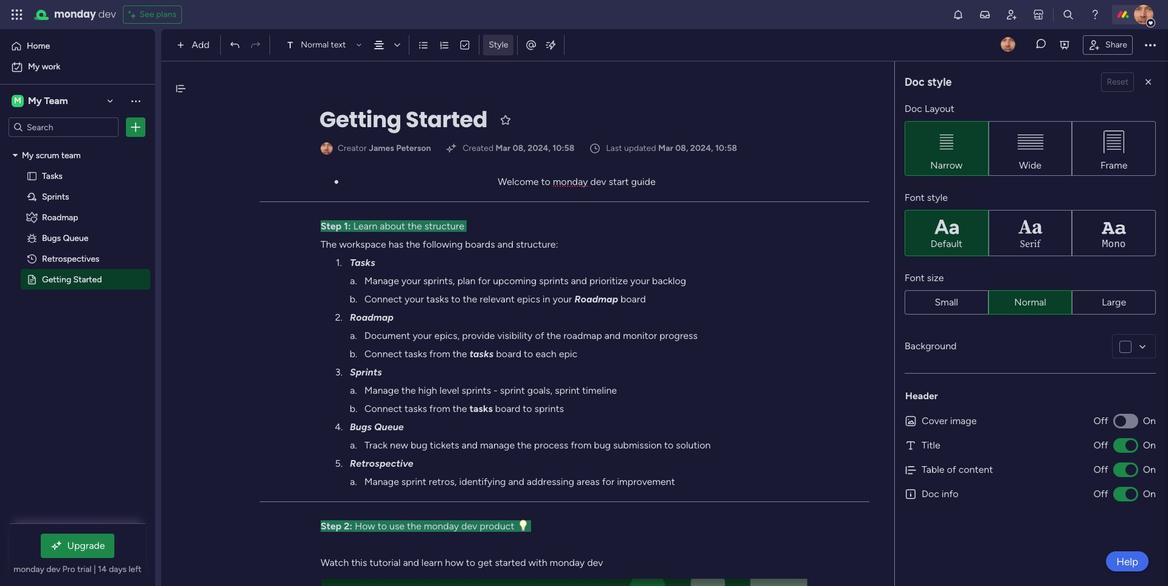 Task type: describe. For each thing, give the bounding box(es) containing it.
0 horizontal spatial sprint
[[402, 476, 427, 488]]

2 08, from the left
[[676, 143, 689, 153]]

connect tasks from the tasks board to each epic
[[365, 348, 578, 360]]

home
[[27, 41, 50, 51]]

to left use
[[378, 521, 387, 532]]

and left learn
[[403, 557, 419, 569]]

your for connect your tasks to the relevant epics in your roadmap board
[[405, 293, 424, 305]]

my for my scrum team
[[22, 150, 34, 160]]

my for my work
[[28, 61, 40, 72]]

a . for document your epics, provide visibility of the roadmap and monitor progress
[[350, 330, 357, 342]]

notifications image
[[953, 9, 965, 21]]

learn
[[354, 220, 378, 232]]

2 vertical spatial sprints
[[535, 403, 564, 415]]

epics,
[[435, 330, 460, 342]]

numbered list image
[[439, 40, 450, 51]]

style button
[[484, 35, 514, 55]]

doc info
[[922, 488, 959, 500]]

each
[[536, 348, 557, 360]]

process
[[534, 440, 569, 451]]

2 vertical spatial from
[[571, 440, 592, 451]]

level
[[440, 385, 460, 396]]

document
[[365, 330, 410, 342]]

workspace selection element
[[12, 94, 70, 108]]

table
[[922, 464, 945, 475]]

monday left start
[[553, 176, 588, 188]]

2 2024, from the left
[[691, 143, 714, 153]]

on for of
[[1144, 464, 1157, 475]]

workspace options image
[[130, 95, 142, 107]]

the right about at the top left of the page
[[408, 220, 422, 232]]

4 .
[[335, 421, 343, 433]]

tickets
[[430, 440, 460, 451]]

areas
[[577, 476, 600, 488]]

upgrade
[[67, 540, 105, 552]]

update feed image
[[980, 9, 992, 21]]

. for manage your sprints, plan for upcoming sprints and prioritize your backlog
[[355, 275, 357, 287]]

1 horizontal spatial sprint
[[500, 385, 525, 396]]

size
[[928, 272, 945, 284]]

started
[[495, 557, 526, 569]]

welcome
[[498, 176, 539, 188]]

monday left 'pro'
[[14, 564, 44, 575]]

m
[[14, 96, 21, 106]]

image
[[951, 415, 977, 427]]

structure:
[[516, 239, 559, 250]]

tasks down high
[[405, 403, 427, 415]]

monitor
[[623, 330, 658, 342]]

plan
[[458, 275, 476, 287]]

1 mar from the left
[[496, 143, 511, 153]]

|
[[94, 564, 96, 575]]

on for info
[[1144, 488, 1157, 500]]

title
[[922, 440, 941, 451]]

a for manage sprint retros, identifying and addressing areas for improvement
[[350, 476, 355, 488]]

from for board to each epic
[[430, 348, 451, 360]]

narrow button
[[905, 121, 989, 176]]

james peterson image
[[1135, 5, 1154, 24]]

queue inside list box
[[63, 233, 89, 243]]

visibility
[[498, 330, 533, 342]]

get
[[478, 557, 493, 569]]

doc for doc style
[[905, 75, 925, 89]]

default button
[[905, 210, 989, 256]]

retrospectives
[[42, 253, 99, 264]]

checklist image
[[460, 40, 471, 51]]

doc style
[[905, 75, 953, 89]]

new
[[390, 440, 409, 451]]

serif group
[[905, 210, 1157, 256]]

creator james peterson
[[338, 143, 431, 153]]

add
[[192, 39, 210, 51]]

1 horizontal spatial queue
[[374, 421, 404, 433]]

getting started inside field
[[320, 104, 488, 135]]

the down level
[[453, 403, 467, 415]]

from for board to sprints
[[430, 403, 451, 415]]

1 vertical spatial for
[[603, 476, 615, 488]]

the down "epics,"
[[453, 348, 467, 360]]

the workspace has the following boards and structure:
[[321, 239, 559, 250]]

1 vertical spatial tasks
[[350, 257, 376, 268]]

connect for connect tasks from the tasks board to each epic
[[365, 348, 402, 360]]

to left solution
[[665, 440, 674, 451]]

step 2: how to use the monday dev product 💡
[[321, 521, 532, 532]]

2 bug from the left
[[594, 440, 611, 451]]

my work
[[28, 61, 60, 72]]

prioritize
[[590, 275, 628, 287]]

1:
[[344, 220, 351, 232]]

a . for manage sprint retros, identifying and addressing areas for improvement
[[350, 476, 357, 488]]

learn
[[422, 557, 443, 569]]

my for my team
[[28, 95, 42, 107]]

board for board to sprints
[[495, 403, 521, 415]]

bulleted list image
[[419, 40, 429, 51]]

days
[[109, 564, 127, 575]]

tasks down the 'manage the high level sprints - sprint goals, sprint timeline'
[[470, 403, 493, 415]]

background
[[905, 340, 957, 352]]

connect tasks from the tasks board to sprints
[[365, 403, 564, 415]]

upgrade button
[[41, 534, 115, 558]]

manage your sprints, plan for upcoming sprints and prioritize your backlog
[[365, 275, 687, 287]]

default
[[931, 238, 963, 250]]

a . for track new bug tickets and manage the process from bug submission to solution
[[350, 440, 357, 451]]

how
[[355, 521, 376, 532]]

b . for connect tasks from the tasks board to each epic
[[350, 348, 358, 360]]

getting inside list box
[[42, 274, 71, 284]]

. for roadmap
[[341, 312, 343, 323]]

peterson
[[396, 143, 431, 153]]

manage sprint retros, identifying and addressing areas for improvement
[[365, 476, 676, 488]]

mention image
[[526, 39, 538, 51]]

in
[[543, 293, 551, 305]]

trial
[[77, 564, 92, 575]]

normal button
[[989, 290, 1073, 315]]

your left backlog
[[631, 275, 650, 287]]

dev left start
[[591, 176, 607, 188]]

monday marketplace image
[[1033, 9, 1045, 21]]

Search in workspace field
[[26, 120, 102, 134]]

2 off from the top
[[1094, 440, 1109, 451]]

watch this tutorial and learn how to get started with monday dev
[[321, 557, 604, 569]]

b . for connect your tasks to the relevant epics in your roadmap board
[[350, 293, 358, 305]]

to down plan
[[451, 293, 461, 305]]

14
[[98, 564, 107, 575]]

monday right 'with'
[[550, 557, 585, 569]]

creator
[[338, 143, 367, 153]]

on for image
[[1144, 415, 1157, 427]]

off for info
[[1094, 488, 1109, 500]]

provide
[[462, 330, 495, 342]]

b for connect tasks from the tasks board to sprints
[[350, 403, 356, 415]]

. for retrospective
[[341, 458, 343, 469]]

upcoming
[[493, 275, 537, 287]]

header
[[906, 390, 939, 402]]

off for of
[[1094, 464, 1109, 475]]

work
[[42, 61, 60, 72]]

a . for manage the high level sprints - sprint goals, sprint timeline
[[350, 385, 357, 396]]

last
[[607, 143, 623, 153]]

narrow
[[931, 159, 963, 171]]

dev right 'with'
[[588, 557, 604, 569]]

document your epics, provide visibility of the roadmap and monitor progress
[[365, 330, 698, 342]]

2:
[[344, 521, 353, 532]]

to left get
[[466, 557, 476, 569]]

3
[[335, 367, 341, 378]]

start
[[609, 176, 629, 188]]

workspace image
[[12, 94, 24, 108]]

b for connect your tasks to the relevant epics in your roadmap board
[[350, 293, 356, 305]]

epics
[[517, 293, 541, 305]]

serif button
[[989, 210, 1073, 256]]

my work option
[[7, 57, 148, 77]]

text
[[331, 40, 346, 50]]

frame
[[1101, 159, 1128, 171]]

addressing
[[527, 476, 575, 488]]

identifying
[[459, 476, 506, 488]]

solution
[[676, 440, 711, 451]]

the left process in the bottom of the page
[[518, 440, 532, 451]]

5 .
[[335, 458, 343, 469]]

with
[[529, 557, 548, 569]]

caret down image
[[13, 151, 18, 159]]

monday up learn
[[424, 521, 459, 532]]

1 vertical spatial bugs queue
[[350, 421, 404, 433]]

submission
[[614, 440, 662, 451]]

the up each
[[547, 330, 561, 342]]

following
[[423, 239, 463, 250]]

and right identifying
[[509, 476, 525, 488]]

created
[[463, 143, 494, 153]]

team
[[44, 95, 68, 107]]

1 vertical spatial bugs
[[350, 421, 372, 433]]

scrum
[[36, 150, 59, 160]]

0 vertical spatial tasks
[[42, 170, 63, 181]]



Task type: vqa. For each thing, say whether or not it's contained in the screenshot.
the top "Status"
no



Task type: locate. For each thing, give the bounding box(es) containing it.
0 vertical spatial queue
[[63, 233, 89, 243]]

4 off from the top
[[1094, 488, 1109, 500]]

doc layout
[[905, 103, 955, 114]]

0 vertical spatial bugs
[[42, 233, 61, 243]]

home link
[[7, 37, 148, 56]]

invite members image
[[1006, 9, 1019, 21]]

my inside "option"
[[28, 61, 40, 72]]

0 vertical spatial style
[[928, 75, 953, 89]]

1 bug from the left
[[411, 440, 428, 451]]

your for manage your sprints, plan for upcoming sprints and prioritize your backlog
[[402, 275, 421, 287]]

dev left product
[[462, 521, 478, 532]]

1 vertical spatial from
[[430, 403, 451, 415]]

. for tasks
[[340, 257, 342, 268]]

sprints right 3 .
[[350, 367, 382, 378]]

style down narrow
[[928, 192, 949, 203]]

retrospective
[[350, 458, 414, 469]]

monday
[[54, 7, 96, 21], [553, 176, 588, 188], [424, 521, 459, 532], [550, 557, 585, 569], [14, 564, 44, 575]]

1 font from the top
[[905, 192, 925, 203]]

mar
[[496, 143, 511, 153], [659, 143, 674, 153]]

1 manage from the top
[[365, 275, 399, 287]]

dev left 'pro'
[[46, 564, 60, 575]]

1 vertical spatial queue
[[374, 421, 404, 433]]

started inside getting started field
[[406, 104, 488, 135]]

monday up home link
[[54, 7, 96, 21]]

see plans button
[[123, 5, 182, 24]]

0 vertical spatial from
[[430, 348, 451, 360]]

1 horizontal spatial started
[[406, 104, 488, 135]]

1 horizontal spatial bugs
[[350, 421, 372, 433]]

help button
[[1107, 552, 1149, 572]]

0 horizontal spatial sprints
[[42, 191, 69, 202]]

sprints
[[42, 191, 69, 202], [350, 367, 382, 378]]

1 a from the top
[[350, 275, 355, 287]]

3 connect from the top
[[365, 403, 402, 415]]

2 vertical spatial board
[[495, 403, 521, 415]]

getting started up peterson
[[320, 104, 488, 135]]

your left sprints,
[[402, 275, 421, 287]]

1 b from the top
[[350, 293, 356, 305]]

. for bugs queue
[[341, 421, 343, 433]]

a for manage the high level sprints - sprint goals, sprint timeline
[[350, 385, 355, 396]]

0 vertical spatial roadmap
[[42, 212, 78, 222]]

manage
[[480, 440, 515, 451]]

connect up document
[[365, 293, 402, 305]]

and left prioritize
[[571, 275, 587, 287]]

your left "epics,"
[[413, 330, 432, 342]]

to left each
[[524, 348, 534, 360]]

board activity image
[[1002, 37, 1016, 51]]

board for board to each epic
[[496, 348, 522, 360]]

bugs inside list box
[[42, 233, 61, 243]]

last updated mar 08, 2024, 10:58
[[607, 143, 738, 153]]

large button
[[1073, 290, 1157, 315]]

1 image
[[335, 180, 338, 184]]

connect for connect tasks from the tasks board to sprints
[[365, 403, 402, 415]]

undo ⌘+z image
[[230, 40, 241, 51]]

group containing small
[[905, 290, 1157, 315]]

1 horizontal spatial roadmap
[[350, 312, 394, 323]]

2 public board image from the top
[[26, 273, 38, 285]]

0 horizontal spatial queue
[[63, 233, 89, 243]]

0 vertical spatial manage
[[365, 275, 399, 287]]

my inside workspace selection element
[[28, 95, 42, 107]]

manage for manage the high level sprints - sprint goals, sprint timeline
[[365, 385, 399, 396]]

connect
[[365, 293, 402, 305], [365, 348, 402, 360], [365, 403, 402, 415]]

table of content
[[922, 464, 994, 475]]

wide button
[[989, 121, 1073, 176]]

tasks down workspace
[[350, 257, 376, 268]]

1 on from the top
[[1144, 415, 1157, 427]]

my right caret down icon
[[22, 150, 34, 160]]

font
[[905, 192, 925, 203], [905, 272, 925, 284]]

08, right updated
[[676, 143, 689, 153]]

0 vertical spatial normal
[[301, 40, 329, 50]]

james
[[369, 143, 394, 153]]

a . for manage your sprints, plan for upcoming sprints and prioritize your backlog
[[350, 275, 357, 287]]

dev left "see"
[[98, 7, 116, 21]]

2 on from the top
[[1144, 440, 1157, 451]]

for right the areas
[[603, 476, 615, 488]]

2 horizontal spatial sprint
[[555, 385, 580, 396]]

1 vertical spatial normal
[[1015, 296, 1047, 308]]

group containing narrow
[[905, 121, 1157, 176]]

sprint
[[500, 385, 525, 396], [555, 385, 580, 396], [402, 476, 427, 488]]

0 horizontal spatial normal
[[301, 40, 329, 50]]

list box
[[0, 142, 155, 454]]

0 horizontal spatial 2024,
[[528, 143, 551, 153]]

08, up welcome
[[513, 143, 526, 153]]

step for step 2: how to use the monday dev product 💡
[[321, 521, 342, 532]]

. for document your epics, provide visibility of the roadmap and monitor progress
[[355, 330, 357, 342]]

a for track new bug tickets and manage the process from bug submission to solution
[[350, 440, 355, 451]]

dynamic values image
[[545, 39, 557, 51]]

2 10:58 from the left
[[716, 143, 738, 153]]

tasks down document
[[405, 348, 427, 360]]

product
[[480, 521, 515, 532]]

2 vertical spatial my
[[22, 150, 34, 160]]

roadmap inside list box
[[42, 212, 78, 222]]

group for doc layout
[[905, 121, 1157, 176]]

doc up doc layout
[[905, 75, 925, 89]]

1 vertical spatial step
[[321, 521, 342, 532]]

from down level
[[430, 403, 451, 415]]

manage down retrospective
[[365, 476, 399, 488]]

b for connect tasks from the tasks board to each epic
[[350, 348, 356, 360]]

my team
[[28, 95, 68, 107]]

from
[[430, 348, 451, 360], [430, 403, 451, 415], [571, 440, 592, 451]]

1 2024, from the left
[[528, 143, 551, 153]]

normal inside button
[[1015, 296, 1047, 308]]

1 horizontal spatial 10:58
[[716, 143, 738, 153]]

Getting Started field
[[317, 104, 491, 136]]

10:58
[[553, 143, 575, 153], [716, 143, 738, 153]]

doc for doc info
[[922, 488, 940, 500]]

started
[[406, 104, 488, 135], [73, 274, 102, 284]]

help
[[1117, 556, 1139, 568]]

font for font size
[[905, 272, 925, 284]]

to right welcome
[[542, 176, 551, 188]]

2 horizontal spatial roadmap
[[575, 293, 619, 305]]

share
[[1106, 39, 1128, 50]]

1 vertical spatial sprints
[[462, 385, 491, 396]]

track new bug tickets and manage the process from bug submission to solution
[[365, 440, 711, 451]]

queue up the new
[[374, 421, 404, 433]]

2 b from the top
[[350, 348, 356, 360]]

sprints left -
[[462, 385, 491, 396]]

0 vertical spatial my
[[28, 61, 40, 72]]

0 vertical spatial of
[[535, 330, 545, 342]]

3 a from the top
[[350, 385, 355, 396]]

font style
[[905, 192, 949, 203]]

2 step from the top
[[321, 521, 342, 532]]

08,
[[513, 143, 526, 153], [676, 143, 689, 153]]

tasks down provide
[[470, 348, 494, 360]]

1 horizontal spatial tasks
[[350, 257, 376, 268]]

bug left submission
[[594, 440, 611, 451]]

home option
[[7, 37, 148, 56]]

this
[[352, 557, 367, 569]]

2 vertical spatial doc
[[922, 488, 940, 500]]

normal for normal
[[1015, 296, 1047, 308]]

4 a from the top
[[350, 440, 355, 451]]

step
[[321, 220, 342, 232], [321, 521, 342, 532]]

style
[[489, 40, 509, 50]]

. for manage sprint retros, identifying and addressing areas for improvement
[[355, 476, 357, 488]]

tasks down my scrum team
[[42, 170, 63, 181]]

bugs queue up track
[[350, 421, 404, 433]]

roadmap down prioritize
[[575, 293, 619, 305]]

1 group from the top
[[905, 121, 1157, 176]]

of up each
[[535, 330, 545, 342]]

off for image
[[1094, 415, 1109, 427]]

started down retrospectives
[[73, 274, 102, 284]]

normal down the 'serif'
[[1015, 296, 1047, 308]]

getting started inside list box
[[42, 274, 102, 284]]

1 08, from the left
[[513, 143, 526, 153]]

search everything image
[[1063, 9, 1075, 21]]

high
[[419, 385, 437, 396]]

step for step 1: learn about the structure
[[321, 220, 342, 232]]

bugs right 4 . in the left of the page
[[350, 421, 372, 433]]

. for track new bug tickets and manage the process from bug submission to solution
[[355, 440, 357, 451]]

3 b from the top
[[350, 403, 356, 415]]

font up default button
[[905, 192, 925, 203]]

frame button
[[1073, 121, 1157, 176]]

options image
[[130, 121, 142, 133]]

0 horizontal spatial bugs queue
[[42, 233, 89, 243]]

font for font style
[[905, 192, 925, 203]]

0 horizontal spatial started
[[73, 274, 102, 284]]

1 10:58 from the left
[[553, 143, 575, 153]]

1 vertical spatial style
[[928, 192, 949, 203]]

2 a from the top
[[350, 330, 355, 342]]

the right has
[[406, 239, 421, 250]]

group
[[905, 121, 1157, 176], [905, 290, 1157, 315]]

a .
[[350, 275, 357, 287], [350, 330, 357, 342], [350, 385, 357, 396], [350, 440, 357, 451], [350, 476, 357, 488]]

and left monitor
[[605, 330, 621, 342]]

bugs queue up retrospectives
[[42, 233, 89, 243]]

manage
[[365, 275, 399, 287], [365, 385, 399, 396], [365, 476, 399, 488]]

and right tickets on the bottom left of page
[[462, 440, 478, 451]]

0 vertical spatial group
[[905, 121, 1157, 176]]

small button
[[905, 290, 989, 315]]

created mar 08, 2024, 10:58
[[463, 143, 575, 153]]

the
[[408, 220, 422, 232], [406, 239, 421, 250], [463, 293, 478, 305], [547, 330, 561, 342], [453, 348, 467, 360], [402, 385, 416, 396], [453, 403, 467, 415], [518, 440, 532, 451], [407, 521, 422, 532]]

1 vertical spatial b
[[350, 348, 356, 360]]

retros,
[[429, 476, 457, 488]]

v2 ellipsis image
[[1146, 37, 1157, 53]]

1 vertical spatial b .
[[350, 348, 358, 360]]

3 on from the top
[[1144, 464, 1157, 475]]

0 horizontal spatial mar
[[496, 143, 511, 153]]

doc
[[905, 75, 925, 89], [905, 103, 923, 114], [922, 488, 940, 500]]

cover image
[[922, 415, 977, 427]]

progress
[[660, 330, 698, 342]]

1 a . from the top
[[350, 275, 357, 287]]

the right use
[[407, 521, 422, 532]]

0 horizontal spatial tasks
[[42, 170, 63, 181]]

2 manage from the top
[[365, 385, 399, 396]]

0 vertical spatial bugs queue
[[42, 233, 89, 243]]

manage for manage your sprints, plan for upcoming sprints and prioritize your backlog
[[365, 275, 399, 287]]

watch
[[321, 557, 349, 569]]

left
[[129, 564, 142, 575]]

2 vertical spatial b
[[350, 403, 356, 415]]

. for manage the high level sprints - sprint goals, sprint timeline
[[355, 385, 357, 396]]

style for doc style
[[928, 75, 953, 89]]

the left high
[[402, 385, 416, 396]]

2 group from the top
[[905, 290, 1157, 315]]

1 horizontal spatial sprints
[[350, 367, 382, 378]]

style for font style
[[928, 192, 949, 203]]

0 vertical spatial connect
[[365, 293, 402, 305]]

normal text
[[301, 40, 346, 50]]

option
[[0, 144, 155, 146]]

1 public board image from the top
[[26, 170, 38, 181]]

public board image
[[26, 170, 38, 181], [26, 273, 38, 285]]

1 connect from the top
[[365, 293, 402, 305]]

3 a . from the top
[[350, 385, 357, 396]]

getting up creator
[[320, 104, 402, 135]]

queue up retrospectives
[[63, 233, 89, 243]]

off
[[1094, 415, 1109, 427], [1094, 440, 1109, 451], [1094, 464, 1109, 475], [1094, 488, 1109, 500]]

💡
[[517, 521, 529, 532]]

board
[[621, 293, 646, 305], [496, 348, 522, 360], [495, 403, 521, 415]]

b . for connect tasks from the tasks board to sprints
[[350, 403, 358, 415]]

2 a . from the top
[[350, 330, 357, 342]]

.
[[340, 257, 342, 268], [355, 275, 357, 287], [356, 293, 358, 305], [341, 312, 343, 323], [355, 330, 357, 342], [356, 348, 358, 360], [341, 367, 343, 378], [355, 385, 357, 396], [356, 403, 358, 415], [341, 421, 343, 433], [355, 440, 357, 451], [341, 458, 343, 469], [355, 476, 357, 488]]

connect down document
[[365, 348, 402, 360]]

the down plan
[[463, 293, 478, 305]]

4 a . from the top
[[350, 440, 357, 451]]

0 vertical spatial b
[[350, 293, 356, 305]]

1 horizontal spatial normal
[[1015, 296, 1047, 308]]

0 vertical spatial sprints
[[539, 275, 569, 287]]

sprint left retros,
[[402, 476, 427, 488]]

connect up track
[[365, 403, 402, 415]]

sprints down my scrum team
[[42, 191, 69, 202]]

2 vertical spatial b .
[[350, 403, 358, 415]]

share button
[[1084, 35, 1134, 54]]

of
[[535, 330, 545, 342], [948, 464, 957, 475]]

0 vertical spatial font
[[905, 192, 925, 203]]

0 horizontal spatial getting started
[[42, 274, 102, 284]]

2 connect from the top
[[365, 348, 402, 360]]

5 a from the top
[[350, 476, 355, 488]]

of right table
[[948, 464, 957, 475]]

3 off from the top
[[1094, 464, 1109, 475]]

epic
[[559, 348, 578, 360]]

doc for doc layout
[[905, 103, 923, 114]]

public board image for tasks
[[26, 170, 38, 181]]

0 vertical spatial public board image
[[26, 170, 38, 181]]

mono
[[1103, 238, 1127, 250]]

1
[[336, 257, 340, 268]]

help image
[[1090, 9, 1102, 21]]

getting started down retrospectives
[[42, 274, 102, 284]]

relevant
[[480, 293, 515, 305]]

1 horizontal spatial bugs queue
[[350, 421, 404, 433]]

board down -
[[495, 403, 521, 415]]

0 vertical spatial started
[[406, 104, 488, 135]]

manage down has
[[365, 275, 399, 287]]

0 horizontal spatial of
[[535, 330, 545, 342]]

a for manage your sprints, plan for upcoming sprints and prioritize your backlog
[[350, 275, 355, 287]]

1 horizontal spatial 2024,
[[691, 143, 714, 153]]

select product image
[[11, 9, 23, 21]]

2 mar from the left
[[659, 143, 674, 153]]

-
[[494, 385, 498, 396]]

the
[[321, 239, 337, 250]]

getting inside field
[[320, 104, 402, 135]]

1 vertical spatial roadmap
[[575, 293, 619, 305]]

bugs up retrospectives
[[42, 233, 61, 243]]

2 vertical spatial connect
[[365, 403, 402, 415]]

1 horizontal spatial getting
[[320, 104, 402, 135]]

1 step from the top
[[321, 220, 342, 232]]

for right plan
[[478, 275, 491, 287]]

1 horizontal spatial mar
[[659, 143, 674, 153]]

mono button
[[1073, 210, 1157, 256]]

structure
[[425, 220, 465, 232]]

1 vertical spatial of
[[948, 464, 957, 475]]

1 off from the top
[[1094, 415, 1109, 427]]

connect for connect your tasks to the relevant epics in your roadmap board
[[365, 293, 402, 305]]

1 vertical spatial doc
[[905, 103, 923, 114]]

step 1: learn about the structure
[[321, 220, 467, 232]]

3 manage from the top
[[365, 476, 399, 488]]

my left work
[[28, 61, 40, 72]]

2 vertical spatial manage
[[365, 476, 399, 488]]

1 vertical spatial group
[[905, 290, 1157, 315]]

public board image for getting started
[[26, 273, 38, 285]]

b .
[[350, 293, 358, 305], [350, 348, 358, 360], [350, 403, 358, 415]]

workspace
[[339, 239, 386, 250]]

4 on from the top
[[1144, 488, 1157, 500]]

button padding image
[[1143, 76, 1156, 88]]

1 vertical spatial connect
[[365, 348, 402, 360]]

2 b . from the top
[[350, 348, 358, 360]]

welcome to monday dev start guide
[[498, 176, 656, 188]]

1 vertical spatial board
[[496, 348, 522, 360]]

1 vertical spatial getting started
[[42, 274, 102, 284]]

list box containing my scrum team
[[0, 142, 155, 454]]

0 vertical spatial b .
[[350, 293, 358, 305]]

step left 2:
[[321, 521, 342, 532]]

updated
[[625, 143, 657, 153]]

from down "epics,"
[[430, 348, 451, 360]]

started up created
[[406, 104, 488, 135]]

0 vertical spatial step
[[321, 220, 342, 232]]

my
[[28, 61, 40, 72], [28, 95, 42, 107], [22, 150, 34, 160]]

1 vertical spatial getting
[[42, 274, 71, 284]]

0 vertical spatial getting started
[[320, 104, 488, 135]]

normal left text
[[301, 40, 329, 50]]

goals,
[[528, 385, 553, 396]]

0 vertical spatial getting
[[320, 104, 402, 135]]

1 vertical spatial manage
[[365, 385, 399, 396]]

0 horizontal spatial for
[[478, 275, 491, 287]]

on
[[1144, 415, 1157, 427], [1144, 440, 1157, 451], [1144, 464, 1157, 475], [1144, 488, 1157, 500]]

style up layout
[[928, 75, 953, 89]]

tasks down sprints,
[[427, 293, 449, 305]]

monday dev
[[54, 7, 116, 21]]

0 horizontal spatial 08,
[[513, 143, 526, 153]]

0 horizontal spatial bug
[[411, 440, 428, 451]]

0 horizontal spatial bugs
[[42, 233, 61, 243]]

info
[[942, 488, 959, 500]]

roadmap up retrospectives
[[42, 212, 78, 222]]

1 horizontal spatial 08,
[[676, 143, 689, 153]]

your for document your epics, provide visibility of the roadmap and monitor progress
[[413, 330, 432, 342]]

1 b . from the top
[[350, 293, 358, 305]]

1 horizontal spatial of
[[948, 464, 957, 475]]

my right workspace image
[[28, 95, 42, 107]]

a for document your epics, provide visibility of the roadmap and monitor progress
[[350, 330, 355, 342]]

board down prioritize
[[621, 293, 646, 305]]

add to favorites image
[[500, 114, 512, 126]]

your down sprints,
[[405, 293, 424, 305]]

2 font from the top
[[905, 272, 925, 284]]

roadmap up document
[[350, 312, 394, 323]]

sprints down goals,
[[535, 403, 564, 415]]

font left "size"
[[905, 272, 925, 284]]

0 vertical spatial sprints
[[42, 191, 69, 202]]

1 vertical spatial my
[[28, 95, 42, 107]]

normal for normal text
[[301, 40, 329, 50]]

0 vertical spatial doc
[[905, 75, 925, 89]]

1 vertical spatial sprints
[[350, 367, 382, 378]]

doc left layout
[[905, 103, 923, 114]]

1 vertical spatial font
[[905, 272, 925, 284]]

getting started
[[320, 104, 488, 135], [42, 274, 102, 284]]

getting
[[320, 104, 402, 135], [42, 274, 71, 284]]

and right boards
[[498, 239, 514, 250]]

0 vertical spatial for
[[478, 275, 491, 287]]

your right in
[[553, 293, 572, 305]]

sprint right -
[[500, 385, 525, 396]]

step left 1:
[[321, 220, 342, 232]]

0 vertical spatial board
[[621, 293, 646, 305]]

from right process in the bottom of the page
[[571, 440, 592, 451]]

group for font size
[[905, 290, 1157, 315]]

mar right created
[[496, 143, 511, 153]]

0 horizontal spatial getting
[[42, 274, 71, 284]]

3 b . from the top
[[350, 403, 358, 415]]

5
[[335, 458, 341, 469]]

plans
[[156, 9, 176, 19]]

to down goals,
[[523, 403, 532, 415]]

1 horizontal spatial bug
[[594, 440, 611, 451]]

your
[[402, 275, 421, 287], [631, 275, 650, 287], [405, 293, 424, 305], [553, 293, 572, 305], [413, 330, 432, 342]]

5 a . from the top
[[350, 476, 357, 488]]

1 horizontal spatial getting started
[[320, 104, 488, 135]]

doc left info
[[922, 488, 940, 500]]

. for sprints
[[341, 367, 343, 378]]

2
[[335, 312, 341, 323]]

sprint right goals,
[[555, 385, 580, 396]]

2 vertical spatial roadmap
[[350, 312, 394, 323]]

1 horizontal spatial for
[[603, 476, 615, 488]]

1 vertical spatial public board image
[[26, 273, 38, 285]]

0 horizontal spatial roadmap
[[42, 212, 78, 222]]

see
[[140, 9, 154, 19]]

mar right updated
[[659, 143, 674, 153]]

1 vertical spatial started
[[73, 274, 102, 284]]

manage for manage sprint retros, identifying and addressing areas for improvement
[[365, 476, 399, 488]]

board down the visibility
[[496, 348, 522, 360]]

manage left high
[[365, 385, 399, 396]]

0 horizontal spatial 10:58
[[553, 143, 575, 153]]



